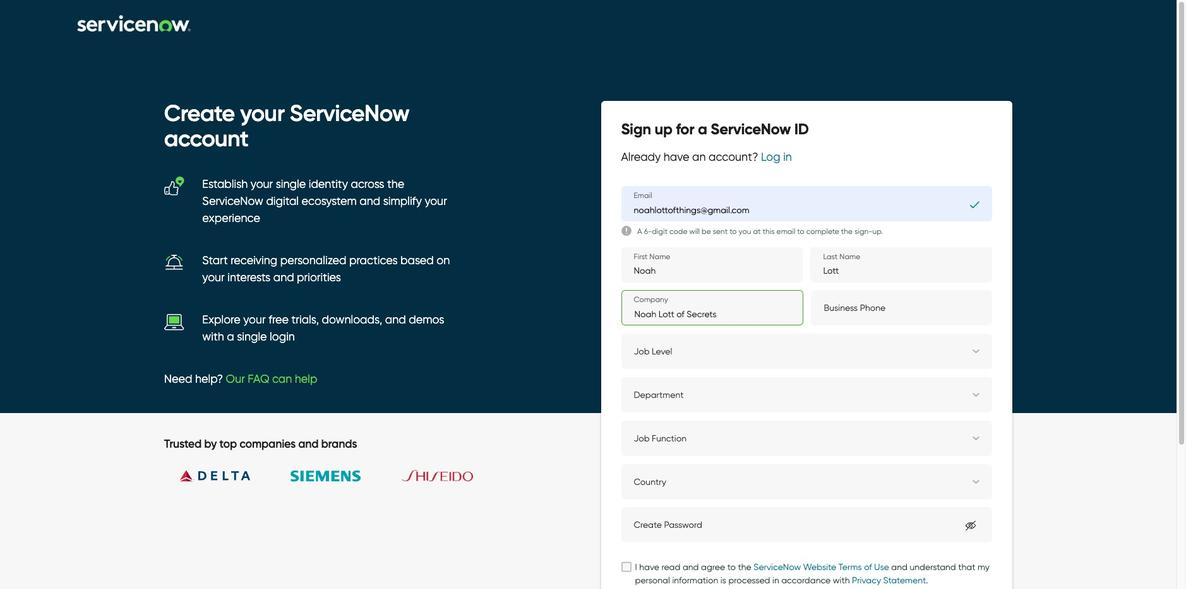 Task type: locate. For each thing, give the bounding box(es) containing it.
1 vertical spatial temp image
[[164, 312, 184, 332]]

1 vertical spatial single
[[237, 330, 267, 344]]

with
[[202, 330, 224, 344]]

1 horizontal spatial partner image
[[276, 452, 377, 502]]

2 partner image from the left
[[276, 452, 377, 502]]

2 horizontal spatial and
[[385, 313, 406, 327]]

across
[[351, 178, 384, 191]]

your inside explore your free trials, downloads, and demos with a single login
[[243, 313, 266, 327]]

help?
[[195, 373, 223, 387]]

and down receiving
[[273, 271, 294, 285]]

partner image
[[164, 452, 265, 502], [276, 452, 377, 502], [387, 452, 488, 502]]

and down across
[[360, 195, 380, 209]]

1 partner image from the left
[[164, 452, 265, 502]]

temp image left with at the bottom of the page
[[164, 312, 184, 332]]

temp image
[[164, 253, 184, 273], [164, 312, 184, 332]]

and left demos
[[385, 313, 406, 327]]

temp image left 'start'
[[164, 253, 184, 273]]

and inside establish your single identity across the servicenow digital ecosystem and simplify your experience
[[360, 195, 380, 209]]

identity
[[309, 178, 348, 191]]

receiving
[[231, 254, 277, 268]]

explore your free trials, downloads, and demos with a single login
[[202, 313, 444, 344]]

0 horizontal spatial partner image
[[164, 452, 265, 502]]

simplify
[[383, 195, 422, 209]]

ecosystem
[[302, 195, 357, 209]]

single
[[276, 178, 306, 191], [237, 330, 267, 344]]

and inside "start receiving personalized practices based on your interests and priorities"
[[273, 271, 294, 285]]

interests
[[228, 271, 270, 285]]

0 horizontal spatial single
[[237, 330, 267, 344]]

digital
[[266, 195, 299, 209]]

2 temp image from the top
[[164, 312, 184, 332]]

your left free
[[243, 313, 266, 327]]

0 vertical spatial and
[[360, 195, 380, 209]]

explore
[[202, 313, 240, 327]]

your
[[251, 178, 273, 191], [425, 195, 447, 209], [202, 271, 225, 285], [243, 313, 266, 327]]

login
[[270, 330, 295, 344]]

and inside explore your free trials, downloads, and demos with a single login
[[385, 313, 406, 327]]

need help?
[[164, 373, 226, 387]]

1 horizontal spatial single
[[276, 178, 306, 191]]

establish your single identity across the servicenow digital ecosystem and simplify your experience
[[202, 178, 447, 226]]

1 temp image from the top
[[164, 253, 184, 273]]

priorities
[[297, 271, 341, 285]]

your down 'start'
[[202, 271, 225, 285]]

1 vertical spatial and
[[273, 271, 294, 285]]

1 horizontal spatial and
[[360, 195, 380, 209]]

2 horizontal spatial partner image
[[387, 452, 488, 502]]

2 vertical spatial and
[[385, 313, 406, 327]]

based
[[400, 254, 434, 268]]

0 horizontal spatial and
[[273, 271, 294, 285]]

0 vertical spatial single
[[276, 178, 306, 191]]

single right a
[[237, 330, 267, 344]]

and
[[360, 195, 380, 209], [273, 271, 294, 285], [385, 313, 406, 327]]

0 vertical spatial temp image
[[164, 253, 184, 273]]

single up digital
[[276, 178, 306, 191]]

personalized
[[280, 254, 346, 268]]



Task type: describe. For each thing, give the bounding box(es) containing it.
downloads,
[[322, 313, 382, 327]]

start receiving personalized practices based on your interests and priorities
[[202, 254, 450, 285]]

establish
[[202, 178, 248, 191]]

practices
[[349, 254, 398, 268]]

your right simplify
[[425, 195, 447, 209]]

servicenow
[[202, 195, 263, 209]]

temp image for explore
[[164, 312, 184, 332]]

the
[[387, 178, 404, 191]]

your inside "start receiving personalized practices based on your interests and priorities"
[[202, 271, 225, 285]]

your up digital
[[251, 178, 273, 191]]

single inside establish your single identity across the servicenow digital ecosystem and simplify your experience
[[276, 178, 306, 191]]

demos
[[409, 313, 444, 327]]

3 partner image from the left
[[387, 452, 488, 502]]

a
[[227, 330, 234, 344]]

temp image
[[164, 176, 184, 197]]

on
[[437, 254, 450, 268]]

experience
[[202, 212, 260, 226]]

temp image for start
[[164, 253, 184, 273]]

trials,
[[291, 313, 319, 327]]

start
[[202, 254, 228, 268]]

free
[[269, 313, 289, 327]]

need
[[164, 373, 192, 387]]

single inside explore your free trials, downloads, and demos with a single login
[[237, 330, 267, 344]]



Task type: vqa. For each thing, say whether or not it's contained in the screenshot.
success.
no



